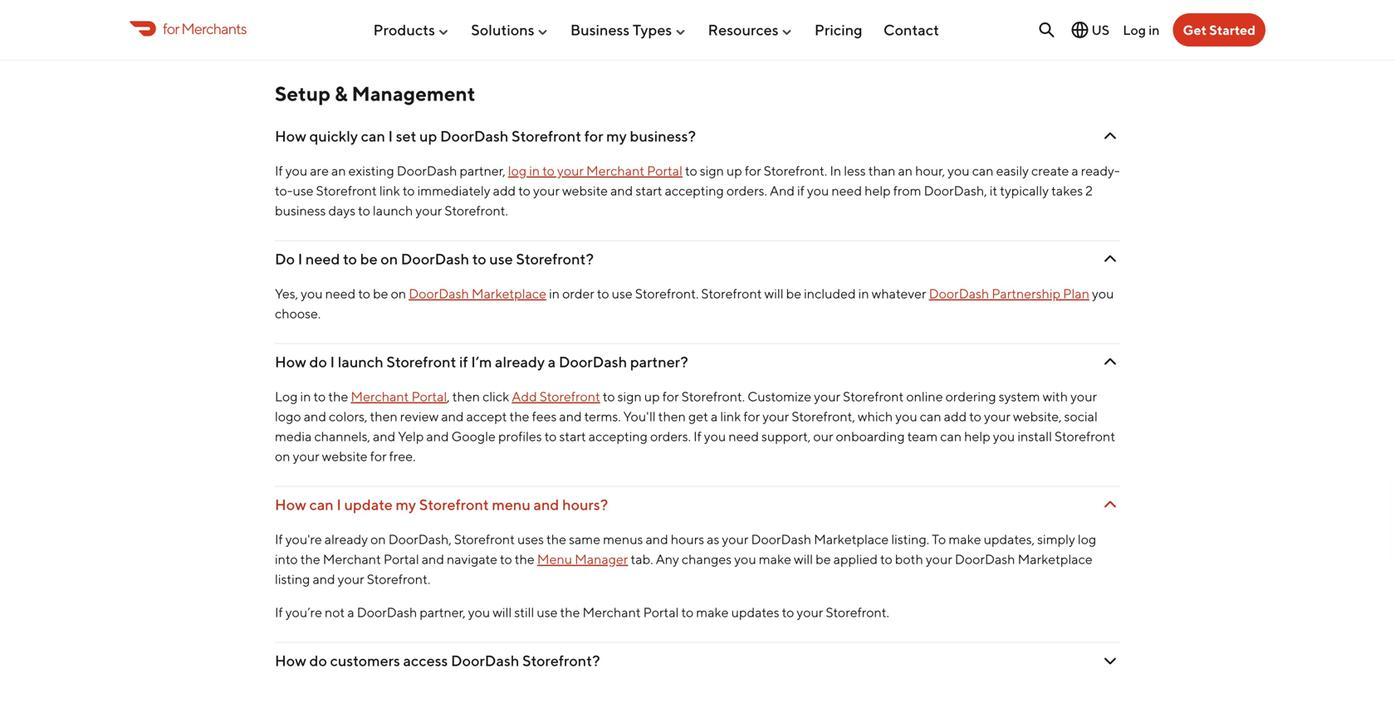 Task type: vqa. For each thing, say whether or not it's contained in the screenshot.
the right then
yes



Task type: describe. For each thing, give the bounding box(es) containing it.
hours
[[671, 532, 704, 547]]

ordering
[[946, 389, 996, 404]]

use up doordash marketplace link
[[489, 250, 513, 268]]

,
[[447, 389, 450, 404]]

you up the choose.
[[301, 286, 323, 301]]

you left the install
[[993, 429, 1015, 444]]

use right order
[[612, 286, 633, 301]]

i left update
[[337, 496, 341, 514]]

need right yes,
[[325, 286, 356, 301]]

typically
[[1000, 183, 1049, 199]]

get started button
[[1173, 13, 1266, 47]]

doordash right "access"
[[451, 652, 519, 670]]

0 horizontal spatial then
[[370, 409, 398, 424]]

are
[[310, 163, 329, 179]]

the right still
[[560, 605, 580, 620]]

onboarding
[[836, 429, 905, 444]]

add
[[512, 389, 537, 404]]

to down ordering
[[969, 409, 982, 424]]

business
[[570, 21, 630, 39]]

chevron down image for my
[[1100, 126, 1120, 146]]

to left 'immediately'
[[403, 183, 415, 199]]

1 horizontal spatial then
[[452, 389, 480, 404]]

the up colors,
[[328, 389, 348, 404]]

both
[[895, 551, 923, 567]]

doordash down do i need to be on doordash to use storefront?
[[409, 286, 469, 301]]

you right hour,
[[948, 163, 970, 179]]

1 vertical spatial partner,
[[420, 605, 466, 620]]

for down partner?
[[662, 389, 679, 404]]

to right updates
[[782, 605, 794, 620]]

contact
[[884, 21, 939, 39]]

website inside to sign up for storefront. in less than an hour, you can easily create a ready- to-use storefront link to immediately add to your website and start accepting orders. and if you need help from doordash, it typically takes 2 business days to launch your storefront.
[[562, 183, 608, 199]]

menu manager link
[[537, 551, 628, 567]]

1 vertical spatial launch
[[338, 353, 383, 371]]

to up "terms."
[[603, 389, 615, 404]]

existing
[[348, 163, 394, 179]]

to sign up for storefront. customize your storefront online ordering system with your logo and colors, then review and accept the fees and terms. you'll then get a link for your storefront, which you can add to your website, social media channels, and yelp and google profiles to start accepting orders. if you need support, our onboarding team can help you install storefront on your website for free.
[[275, 389, 1115, 464]]

storefront inside to sign up for storefront. in less than an hour, you can easily create a ready- to-use storefront link to immediately add to your website and start accepting orders. and if you need help from doordash, it typically takes 2 business days to launch your storefront.
[[316, 183, 377, 199]]

do
[[275, 250, 295, 268]]

storefront. down 'applied'
[[826, 605, 889, 620]]

fees
[[532, 409, 557, 424]]

not
[[325, 605, 345, 620]]

help inside to sign up for storefront. customize your storefront online ordering system with your logo and colors, then review and accept the fees and terms. you'll then get a link for your storefront, which you can add to your website, social media channels, and yelp and google profiles to start accepting orders. if you need support, our onboarding team can help you install storefront on your website for free.
[[964, 429, 991, 444]]

need right the do
[[306, 250, 340, 268]]

chevron down image for how do customers access doordash storefront?
[[1100, 651, 1120, 671]]

order
[[562, 286, 595, 301]]

merchant up colors,
[[351, 389, 409, 404]]

be inside tab. any changes you make will be applied to both your doordash marketplace listing and your storefront.
[[816, 551, 831, 567]]

our
[[813, 429, 833, 444]]

log for log in
[[1123, 22, 1146, 38]]

to right days on the left
[[358, 203, 370, 218]]

can inside to sign up for storefront. in less than an hour, you can easily create a ready- to-use storefront link to immediately add to your website and start accepting orders. and if you need help from doordash, it typically takes 2 business days to launch your storefront.
[[972, 163, 994, 179]]

a right not
[[347, 605, 354, 620]]

do for customers
[[309, 652, 327, 670]]

you left still
[[468, 605, 490, 620]]

add inside to sign up for storefront. customize your storefront online ordering system with your logo and colors, then review and accept the fees and terms. you'll then get a link for your storefront, which you can add to your website, social media channels, and yelp and google profiles to start accepting orders. if you need support, our onboarding team can help you install storefront on your website for free.
[[944, 409, 967, 424]]

and left 'yelp'
[[373, 429, 395, 444]]

colors,
[[329, 409, 367, 424]]

partner?
[[630, 353, 688, 371]]

customize
[[748, 389, 811, 404]]

hours?
[[562, 496, 608, 514]]

us
[[1092, 22, 1110, 38]]

to down days on the left
[[343, 250, 357, 268]]

get started
[[1183, 22, 1256, 38]]

sign for accepting
[[700, 163, 724, 179]]

in left order
[[549, 286, 560, 301]]

to down tab. any changes you make will be applied to both your doordash marketplace listing and your storefront.
[[681, 605, 694, 620]]

in up logo
[[300, 389, 311, 404]]

0 vertical spatial already
[[495, 353, 545, 371]]

to inside 'if you're already on doordash, storefront uses the same menus and hours as your doordash marketplace listing. to make updates, simply log into the merchant portal and navigate to the'
[[500, 551, 512, 567]]

it
[[990, 183, 998, 199]]

takes
[[1051, 183, 1083, 199]]

i up colors,
[[330, 353, 335, 371]]

make inside 'if you're already on doordash, storefront uses the same menus and hours as your doordash marketplace listing. to make updates, simply log into the merchant portal and navigate to the'
[[949, 532, 981, 547]]

0 vertical spatial partner,
[[460, 163, 506, 179]]

into
[[275, 551, 298, 567]]

accepting inside to sign up for storefront. in less than an hour, you can easily create a ready- to-use storefront link to immediately add to your website and start accepting orders. and if you need help from doordash, it typically takes 2 business days to launch your storefront.
[[665, 183, 724, 199]]

how do i launch storefront if i'm already a doordash partner?
[[275, 353, 688, 371]]

for left merchants
[[163, 19, 179, 37]]

launch inside to sign up for storefront. in less than an hour, you can easily create a ready- to-use storefront link to immediately add to your website and start accepting orders. and if you need help from doordash, it typically takes 2 business days to launch your storefront.
[[373, 203, 413, 218]]

to down business?
[[685, 163, 697, 179]]

if you're already on doordash, storefront uses the same menus and hours as your doordash marketplace listing. to make updates, simply log into the merchant portal and navigate to the
[[275, 532, 1096, 567]]

setup & management
[[275, 82, 475, 105]]

review
[[400, 409, 439, 424]]

to
[[932, 532, 946, 547]]

you right and
[[807, 183, 829, 199]]

1 vertical spatial my
[[396, 496, 416, 514]]

and down add storefront link
[[559, 409, 582, 424]]

system
[[999, 389, 1040, 404]]

2 horizontal spatial then
[[658, 409, 686, 424]]

website inside to sign up for storefront. customize your storefront online ordering system with your logo and colors, then review and accept the fees and terms. you'll then get a link for your storefront, which you can add to your website, social media channels, and yelp and google profiles to start accepting orders. if you need support, our onboarding team can help you install storefront on your website for free.
[[322, 448, 368, 464]]

for merchants link
[[130, 17, 246, 40]]

channels,
[[314, 429, 370, 444]]

log for log in to the merchant portal , then click add storefront
[[275, 389, 298, 404]]

you down get
[[704, 429, 726, 444]]

frequently
[[499, 20, 653, 56]]

if you're not a doordash partner, you will still use the merchant portal to make updates to your storefront.
[[275, 605, 889, 620]]

solutions link
[[471, 14, 549, 45]]

same
[[569, 532, 600, 547]]

updates
[[731, 605, 779, 620]]

if inside to sign up for storefront. customize your storefront online ordering system with your logo and colors, then review and accept the fees and terms. you'll then get a link for your storefront, which you can add to your website, social media channels, and yelp and google profiles to start accepting orders. if you need support, our onboarding team can help you install storefront on your website for free.
[[693, 429, 702, 444]]

doordash inside tab. any changes you make will be applied to both your doordash marketplace listing and your storefront.
[[955, 551, 1015, 567]]

days
[[328, 203, 356, 218]]

the down uses
[[515, 551, 535, 567]]

2 vertical spatial will
[[493, 605, 512, 620]]

on inside to sign up for storefront. customize your storefront online ordering system with your logo and colors, then review and accept the fees and terms. you'll then get a link for your storefront, which you can add to your website, social media channels, and yelp and google profiles to start accepting orders. if you need support, our onboarding team can help you install storefront on your website for free.
[[275, 448, 290, 464]]

start inside to sign up for storefront. customize your storefront online ordering system with your logo and colors, then review and accept the fees and terms. you'll then get a link for your storefront, which you can add to your website, social media channels, and yelp and google profiles to start accepting orders. if you need support, our onboarding team can help you install storefront on your website for free.
[[559, 429, 586, 444]]

google
[[451, 429, 496, 444]]

get
[[1183, 22, 1207, 38]]

can up the you're
[[309, 496, 334, 514]]

storefront. down 'immediately'
[[445, 203, 508, 218]]

use inside to sign up for storefront. in less than an hour, you can easily create a ready- to-use storefront link to immediately add to your website and start accepting orders. and if you need help from doordash, it typically takes 2 business days to launch your storefront.
[[293, 183, 314, 199]]

and
[[770, 183, 795, 199]]

0 vertical spatial log
[[508, 163, 527, 179]]

updates,
[[984, 532, 1035, 547]]

marketplace inside tab. any changes you make will be applied to both your doordash marketplace listing and your storefront.
[[1018, 551, 1093, 567]]

storefront. inside tab. any changes you make will be applied to both your doordash marketplace listing and your storefront.
[[367, 571, 430, 587]]

storefront. up and
[[764, 163, 827, 179]]

for down customize
[[744, 409, 760, 424]]

for up log in to your merchant portal link
[[584, 127, 603, 145]]

merchant inside 'if you're already on doordash, storefront uses the same menus and hours as your doordash marketplace listing. to make updates, simply log into the merchant portal and navigate to the'
[[323, 551, 381, 567]]

to down if you are an existing doordash partner, log in to your merchant portal
[[518, 183, 531, 199]]

the inside to sign up for storefront. customize your storefront online ordering system with your logo and colors, then review and accept the fees and terms. you'll then get a link for your storefront, which you can add to your website, social media channels, and yelp and google profiles to start accepting orders. if you need support, our onboarding team can help you install storefront on your website for free.
[[510, 409, 529, 424]]

if for storefront
[[275, 532, 283, 547]]

pricing
[[815, 21, 863, 39]]

logo
[[275, 409, 301, 424]]

doordash up if you are an existing doordash partner, log in to your merchant portal
[[440, 127, 509, 145]]

1 horizontal spatial will
[[764, 286, 784, 301]]

quickly
[[309, 127, 358, 145]]

started
[[1209, 22, 1256, 38]]

management
[[352, 82, 475, 105]]

any
[[656, 551, 679, 567]]

create
[[1031, 163, 1069, 179]]

and up any
[[646, 532, 668, 547]]

profiles
[[498, 429, 542, 444]]

how for how do customers access doordash storefront?
[[275, 652, 306, 670]]

in left get
[[1149, 22, 1160, 38]]

you inside you choose.
[[1092, 286, 1114, 301]]

need inside to sign up for storefront. in less than an hour, you can easily create a ready- to-use storefront link to immediately add to your website and start accepting orders. and if you need help from doordash, it typically takes 2 business days to launch your storefront.
[[832, 183, 862, 199]]

uses
[[517, 532, 544, 547]]

doordash, inside 'if you're already on doordash, storefront uses the same menus and hours as your doordash marketplace listing. to make updates, simply log into the merchant portal and navigate to the'
[[388, 532, 452, 547]]

storefront,
[[792, 409, 855, 424]]

and right 'yelp'
[[426, 429, 449, 444]]

doordash right not
[[357, 605, 417, 620]]

products
[[373, 21, 435, 39]]

navigate
[[447, 551, 497, 567]]

doordash right whatever on the top right of the page
[[929, 286, 989, 301]]

menu
[[492, 496, 531, 514]]

1 an from the left
[[331, 163, 346, 179]]

ready-
[[1081, 163, 1120, 179]]

in
[[830, 163, 841, 179]]

i left set
[[388, 127, 393, 145]]

yes, you need to be on doordash marketplace in order to use storefront. storefront will be included in whatever doordash partnership plan
[[275, 286, 1090, 301]]

doordash up 'immediately'
[[397, 163, 457, 179]]

terms.
[[584, 409, 621, 424]]

for left 'free.'
[[370, 448, 387, 464]]

log in to the merchant portal , then click add storefront
[[275, 389, 600, 404]]

update
[[344, 496, 393, 514]]

can down online
[[920, 409, 941, 424]]

menu
[[537, 551, 572, 567]]

and left navigate
[[422, 551, 444, 567]]

doordash up add storefront link
[[559, 353, 627, 371]]

business types link
[[570, 14, 687, 45]]

portal down tab. any changes you make will be applied to both your doordash marketplace listing and your storefront.
[[643, 605, 679, 620]]

tab. any changes you make will be applied to both your doordash marketplace listing and your storefront.
[[275, 551, 1093, 587]]

doordash up doordash marketplace link
[[401, 250, 469, 268]]

team
[[907, 429, 938, 444]]

social
[[1064, 409, 1098, 424]]

how for how do i launch storefront if i'm already a doordash partner?
[[275, 353, 306, 371]]

partnership
[[992, 286, 1061, 301]]

listing
[[275, 571, 310, 587]]

to down fees
[[545, 429, 557, 444]]

less
[[844, 163, 866, 179]]

media
[[275, 429, 312, 444]]

orders. inside to sign up for storefront. in less than an hour, you can easily create a ready- to-use storefront link to immediately add to your website and start accepting orders. and if you need help from doordash, it typically takes 2 business days to launch your storefront.
[[727, 183, 767, 199]]

to inside tab. any changes you make will be applied to both your doordash marketplace listing and your storefront.
[[880, 551, 893, 567]]

merchant down business?
[[586, 163, 645, 179]]

a up add storefront link
[[548, 353, 556, 371]]



Task type: locate. For each thing, give the bounding box(es) containing it.
in down how quickly can i set up doordash storefront for my business?
[[529, 163, 540, 179]]

do i need to be on doordash to use storefront?
[[275, 250, 594, 268]]

link down existing
[[379, 183, 400, 199]]

how left quickly
[[275, 127, 306, 145]]

0 vertical spatial log
[[1123, 22, 1146, 38]]

need inside to sign up for storefront. customize your storefront online ordering system with your logo and colors, then review and accept the fees and terms. you'll then get a link for your storefront, which you can add to your website, social media channels, and yelp and google profiles to start accepting orders. if you need support, our onboarding team can help you install storefront on your website for free.
[[729, 429, 759, 444]]

included
[[804, 286, 856, 301]]

2 horizontal spatial will
[[794, 551, 813, 567]]

then left get
[[658, 409, 686, 424]]

0 horizontal spatial log
[[508, 163, 527, 179]]

2 horizontal spatial marketplace
[[1018, 551, 1093, 567]]

0 horizontal spatial sign
[[618, 389, 642, 404]]

0 horizontal spatial log
[[275, 389, 298, 404]]

add down if you are an existing doordash partner, log in to your merchant portal
[[493, 183, 516, 199]]

0 vertical spatial add
[[493, 183, 516, 199]]

still
[[514, 605, 534, 620]]

your
[[557, 163, 584, 179], [533, 183, 560, 199], [416, 203, 442, 218], [814, 389, 841, 404], [1071, 389, 1097, 404], [763, 409, 789, 424], [984, 409, 1011, 424], [293, 448, 319, 464], [722, 532, 749, 547], [926, 551, 952, 567], [338, 571, 364, 587], [797, 605, 823, 620]]

2 horizontal spatial up
[[727, 163, 742, 179]]

will left included
[[764, 286, 784, 301]]

0 horizontal spatial doordash,
[[388, 532, 452, 547]]

storefront inside 'if you're already on doordash, storefront uses the same menus and hours as your doordash marketplace listing. to make updates, simply log into the merchant portal and navigate to the'
[[454, 532, 515, 547]]

doordash, down how can i update my storefront menu and hours?
[[388, 532, 452, 547]]

2 vertical spatial chevron down image
[[1100, 495, 1120, 515]]

start inside to sign up for storefront. in less than an hour, you can easily create a ready- to-use storefront link to immediately add to your website and start accepting orders. and if you need help from doordash, it typically takes 2 business days to launch your storefront.
[[636, 183, 662, 199]]

add down ordering
[[944, 409, 967, 424]]

accepting
[[665, 183, 724, 199], [589, 429, 648, 444]]

1 vertical spatial doordash,
[[388, 532, 452, 547]]

you right changes
[[734, 551, 756, 567]]

to
[[542, 163, 555, 179], [685, 163, 697, 179], [403, 183, 415, 199], [518, 183, 531, 199], [358, 203, 370, 218], [343, 250, 357, 268], [472, 250, 486, 268], [358, 286, 370, 301], [597, 286, 609, 301], [314, 389, 326, 404], [603, 389, 615, 404], [969, 409, 982, 424], [545, 429, 557, 444], [500, 551, 512, 567], [880, 551, 893, 567], [681, 605, 694, 620], [782, 605, 794, 620]]

0 vertical spatial doordash,
[[924, 183, 987, 199]]

1 horizontal spatial my
[[606, 127, 627, 145]]

up inside to sign up for storefront. customize your storefront online ordering system with your logo and colors, then review and accept the fees and terms. you'll then get a link for your storefront, which you can add to your website, social media channels, and yelp and google profiles to start accepting orders. if you need support, our onboarding team can help you install storefront on your website for free.
[[644, 389, 660, 404]]

0 horizontal spatial add
[[493, 183, 516, 199]]

link right get
[[720, 409, 741, 424]]

1 vertical spatial make
[[759, 551, 791, 567]]

resources
[[708, 21, 779, 39]]

the
[[328, 389, 348, 404], [510, 409, 529, 424], [546, 532, 566, 547], [300, 551, 320, 567], [515, 551, 535, 567], [560, 605, 580, 620]]

0 vertical spatial storefront?
[[516, 250, 594, 268]]

partner, down how quickly can i set up doordash storefront for my business?
[[460, 163, 506, 179]]

orders. down get
[[650, 429, 691, 444]]

log right us
[[1123, 22, 1146, 38]]

0 vertical spatial do
[[309, 353, 327, 371]]

log in to your merchant portal link
[[508, 163, 683, 179]]

an up the from
[[898, 163, 913, 179]]

changes
[[682, 551, 732, 567]]

doordash partnership plan link
[[929, 286, 1090, 301]]

1 vertical spatial already
[[325, 532, 368, 547]]

accept
[[466, 409, 507, 424]]

for inside to sign up for storefront. in less than an hour, you can easily create a ready- to-use storefront link to immediately add to your website and start accepting orders. and if you need help from doordash, it typically takes 2 business days to launch your storefront.
[[745, 163, 761, 179]]

marketplace inside 'if you're already on doordash, storefront uses the same menus and hours as your doordash marketplace listing. to make updates, simply log into the merchant portal and navigate to the'
[[814, 532, 889, 547]]

merchants
[[181, 19, 246, 37]]

will left 'applied'
[[794, 551, 813, 567]]

1 vertical spatial chevron down image
[[1100, 651, 1120, 671]]

install
[[1018, 429, 1052, 444]]

then down merchant portal link
[[370, 409, 398, 424]]

chevron down image for storefront?
[[1100, 249, 1120, 269]]

1 horizontal spatial an
[[898, 163, 913, 179]]

products link
[[373, 14, 450, 45]]

0 vertical spatial marketplace
[[472, 286, 546, 301]]

0 vertical spatial my
[[606, 127, 627, 145]]

up inside to sign up for storefront. in less than an hour, you can easily create a ready- to-use storefront link to immediately add to your website and start accepting orders. and if you need help from doordash, it typically takes 2 business days to launch your storefront.
[[727, 163, 742, 179]]

you right plan
[[1092, 286, 1114, 301]]

storefront? down if you're not a doordash partner, you will still use the merchant portal to make updates to your storefront.
[[522, 652, 600, 670]]

2 how from the top
[[275, 353, 306, 371]]

can up it
[[972, 163, 994, 179]]

than
[[868, 163, 896, 179]]

a up takes
[[1072, 163, 1079, 179]]

the up profiles
[[510, 409, 529, 424]]

orders. inside to sign up for storefront. customize your storefront online ordering system with your logo and colors, then review and accept the fees and terms. you'll then get a link for your storefront, which you can add to your website, social media channels, and yelp and google profiles to start accepting orders. if you need support, our onboarding team can help you install storefront on your website for free.
[[650, 429, 691, 444]]

portal
[[647, 163, 683, 179], [411, 389, 447, 404], [384, 551, 419, 567], [643, 605, 679, 620]]

portal inside 'if you're already on doordash, storefront uses the same menus and hours as your doordash marketplace listing. to make updates, simply log into the merchant portal and navigate to the'
[[384, 551, 419, 567]]

sign
[[700, 163, 724, 179], [618, 389, 642, 404]]

link inside to sign up for storefront. customize your storefront online ordering system with your logo and colors, then review and accept the fees and terms. you'll then get a link for your storefront, which you can add to your website, social media channels, and yelp and google profiles to start accepting orders. if you need support, our onboarding team can help you install storefront on your website for free.
[[720, 409, 741, 424]]

set
[[396, 127, 416, 145]]

already down update
[[325, 532, 368, 547]]

log
[[508, 163, 527, 179], [1078, 532, 1096, 547]]

chevron down image
[[1100, 352, 1120, 372], [1100, 651, 1120, 671]]

will
[[764, 286, 784, 301], [794, 551, 813, 567], [493, 605, 512, 620]]

log right simply
[[1078, 532, 1096, 547]]

0 horizontal spatial accepting
[[589, 429, 648, 444]]

0 vertical spatial chevron down image
[[1100, 126, 1120, 146]]

1 horizontal spatial orders.
[[727, 183, 767, 199]]

how down you're
[[275, 652, 306, 670]]

you
[[285, 163, 307, 179], [948, 163, 970, 179], [807, 183, 829, 199], [301, 286, 323, 301], [1092, 286, 1114, 301], [895, 409, 917, 424], [704, 429, 726, 444], [993, 429, 1015, 444], [734, 551, 756, 567], [468, 605, 490, 620]]

0 vertical spatial accepting
[[665, 183, 724, 199]]

1 horizontal spatial log
[[1078, 532, 1096, 547]]

2 vertical spatial marketplace
[[1018, 551, 1093, 567]]

merchant up not
[[323, 551, 381, 567]]

1 vertical spatial website
[[322, 448, 368, 464]]

3 how from the top
[[275, 496, 306, 514]]

sign inside to sign up for storefront. customize your storefront online ordering system with your logo and colors, then review and accept the fees and terms. you'll then get a link for your storefront, which you can add to your website, social media channels, and yelp and google profiles to start accepting orders. if you need support, our onboarding team can help you install storefront on your website for free.
[[618, 389, 642, 404]]

the down the you're
[[300, 551, 320, 567]]

how for how quickly can i set up doordash storefront for my business?
[[275, 127, 306, 145]]

frequently asked questions
[[499, 20, 896, 56]]

help inside to sign up for storefront. in less than an hour, you can easily create a ready- to-use storefront link to immediately add to your website and start accepting orders. and if you need help from doordash, it typically takes 2 business days to launch your storefront.
[[865, 183, 891, 199]]

to up channels, at the bottom left of page
[[314, 389, 326, 404]]

0 horizontal spatial marketplace
[[472, 286, 546, 301]]

0 horizontal spatial link
[[379, 183, 400, 199]]

storefront. up get
[[682, 389, 745, 404]]

do left customers
[[309, 652, 327, 670]]

make right to
[[949, 532, 981, 547]]

accepting down "terms."
[[589, 429, 648, 444]]

from
[[893, 183, 921, 199]]

1 vertical spatial log
[[1078, 532, 1096, 547]]

link inside to sign up for storefront. in less than an hour, you can easily create a ready- to-use storefront link to immediately add to your website and start accepting orders. and if you need help from doordash, it typically takes 2 business days to launch your storefront.
[[379, 183, 400, 199]]

doordash marketplace link
[[409, 286, 546, 301]]

use right still
[[537, 605, 558, 620]]

a inside to sign up for storefront. customize your storefront online ordering system with your logo and colors, then review and accept the fees and terms. you'll then get a link for your storefront, which you can add to your website, social media channels, and yelp and google profiles to start accepting orders. if you need support, our onboarding team can help you install storefront on your website for free.
[[711, 409, 718, 424]]

0 horizontal spatial help
[[865, 183, 891, 199]]

2
[[1086, 183, 1093, 199]]

setup
[[275, 82, 330, 105]]

portal down update
[[384, 551, 419, 567]]

pricing link
[[815, 14, 863, 45]]

sign inside to sign up for storefront. in less than an hour, you can easily create a ready- to-use storefront link to immediately add to your website and start accepting orders. and if you need help from doordash, it typically takes 2 business days to launch your storefront.
[[700, 163, 724, 179]]

storefront.
[[764, 163, 827, 179], [445, 203, 508, 218], [635, 286, 699, 301], [682, 389, 745, 404], [367, 571, 430, 587], [826, 605, 889, 620]]

whatever
[[872, 286, 926, 301]]

0 horizontal spatial my
[[396, 496, 416, 514]]

asked
[[659, 20, 746, 56]]

an inside to sign up for storefront. in less than an hour, you can easily create a ready- to-use storefront link to immediately add to your website and start accepting orders. and if you need help from doordash, it typically takes 2 business days to launch your storefront.
[[898, 163, 913, 179]]

start
[[636, 183, 662, 199], [559, 429, 586, 444]]

can left set
[[361, 127, 385, 145]]

free.
[[389, 448, 416, 464]]

if for doordash
[[275, 163, 283, 179]]

to up doordash marketplace link
[[472, 250, 486, 268]]

1 vertical spatial link
[[720, 409, 741, 424]]

0 horizontal spatial an
[[331, 163, 346, 179]]

2 chevron down image from the top
[[1100, 651, 1120, 671]]

make inside tab. any changes you make will be applied to both your doordash marketplace listing and your storefront.
[[759, 551, 791, 567]]

need
[[832, 183, 862, 199], [306, 250, 340, 268], [325, 286, 356, 301], [729, 429, 759, 444]]

1 do from the top
[[309, 353, 327, 371]]

2 chevron down image from the top
[[1100, 249, 1120, 269]]

to right navigate
[[500, 551, 512, 567]]

you inside tab. any changes you make will be applied to both your doordash marketplace listing and your storefront.
[[734, 551, 756, 567]]

to down how quickly can i set up doordash storefront for my business?
[[542, 163, 555, 179]]

0 vertical spatial make
[[949, 532, 981, 547]]

0 horizontal spatial will
[[493, 605, 512, 620]]

orders. left and
[[727, 183, 767, 199]]

how for how can i update my storefront menu and hours?
[[275, 496, 306, 514]]

questions
[[752, 20, 896, 56]]

if left 'i'm'
[[459, 353, 468, 371]]

chevron down image for how do i launch storefront if i'm already a doordash partner?
[[1100, 352, 1120, 372]]

i right the do
[[298, 250, 303, 268]]

0 vertical spatial launch
[[373, 203, 413, 218]]

do for i
[[309, 353, 327, 371]]

1 horizontal spatial sign
[[700, 163, 724, 179]]

you'll
[[623, 409, 656, 424]]

1 vertical spatial will
[[794, 551, 813, 567]]

online
[[906, 389, 943, 404]]

can right team
[[940, 429, 962, 444]]

business
[[275, 203, 326, 218]]

website down log in to your merchant portal link
[[562, 183, 608, 199]]

simply
[[1037, 532, 1075, 547]]

4 how from the top
[[275, 652, 306, 670]]

1 horizontal spatial make
[[759, 551, 791, 567]]

link
[[379, 183, 400, 199], [720, 409, 741, 424]]

1 horizontal spatial start
[[636, 183, 662, 199]]

1 vertical spatial help
[[964, 429, 991, 444]]

0 horizontal spatial already
[[325, 532, 368, 547]]

log down how quickly can i set up doordash storefront for my business?
[[508, 163, 527, 179]]

storefront
[[512, 127, 581, 145], [316, 183, 377, 199], [701, 286, 762, 301], [386, 353, 456, 371], [540, 389, 600, 404], [843, 389, 904, 404], [1055, 429, 1115, 444], [419, 496, 489, 514], [454, 532, 515, 547]]

1 how from the top
[[275, 127, 306, 145]]

if for partner,
[[275, 605, 283, 620]]

yelp
[[398, 429, 424, 444]]

1 horizontal spatial already
[[495, 353, 545, 371]]

orders.
[[727, 183, 767, 199], [650, 429, 691, 444]]

1 horizontal spatial up
[[644, 389, 660, 404]]

doordash
[[440, 127, 509, 145], [397, 163, 457, 179], [401, 250, 469, 268], [409, 286, 469, 301], [929, 286, 989, 301], [559, 353, 627, 371], [751, 532, 811, 547], [955, 551, 1015, 567], [357, 605, 417, 620], [451, 652, 519, 670]]

0 horizontal spatial make
[[696, 605, 729, 620]]

0 vertical spatial website
[[562, 183, 608, 199]]

how quickly can i set up doordash storefront for my business?
[[275, 127, 696, 145]]

to-
[[275, 183, 293, 199]]

3 chevron down image from the top
[[1100, 495, 1120, 515]]

1 horizontal spatial help
[[964, 429, 991, 444]]

doordash, inside to sign up for storefront. in less than an hour, you can easily create a ready- to-use storefront link to immediately add to your website and start accepting orders. and if you need help from doordash, it typically takes 2 business days to launch your storefront.
[[924, 183, 987, 199]]

to right order
[[597, 286, 609, 301]]

1 horizontal spatial log
[[1123, 22, 1146, 38]]

1 horizontal spatial website
[[562, 183, 608, 199]]

if up to-
[[275, 163, 283, 179]]

on
[[381, 250, 398, 268], [391, 286, 406, 301], [275, 448, 290, 464], [370, 532, 386, 547]]

portal down business?
[[647, 163, 683, 179]]

to right yes,
[[358, 286, 370, 301]]

0 vertical spatial sign
[[700, 163, 724, 179]]

storefront?
[[516, 250, 594, 268], [522, 652, 600, 670]]

0 vertical spatial up
[[419, 127, 437, 145]]

if you are an existing doordash partner, log in to your merchant portal
[[275, 163, 683, 179]]

storefront. up partner?
[[635, 286, 699, 301]]

how do customers access doordash storefront?
[[275, 652, 600, 670]]

0 horizontal spatial website
[[322, 448, 368, 464]]

1 vertical spatial sign
[[618, 389, 642, 404]]

1 vertical spatial marketplace
[[814, 532, 889, 547]]

portal up review
[[411, 389, 447, 404]]

2 do from the top
[[309, 652, 327, 670]]

1 horizontal spatial link
[[720, 409, 741, 424]]

listing.
[[891, 532, 929, 547]]

1 vertical spatial start
[[559, 429, 586, 444]]

0 horizontal spatial if
[[459, 353, 468, 371]]

a
[[1072, 163, 1079, 179], [548, 353, 556, 371], [711, 409, 718, 424], [347, 605, 354, 620]]

as
[[707, 532, 719, 547]]

1 vertical spatial orders.
[[650, 429, 691, 444]]

if up into
[[275, 532, 283, 547]]

need down less
[[832, 183, 862, 199]]

doordash,
[[924, 183, 987, 199], [388, 532, 452, 547]]

1 vertical spatial if
[[459, 353, 468, 371]]

how down the choose.
[[275, 353, 306, 371]]

in right included
[[858, 286, 869, 301]]

you're
[[285, 532, 322, 547]]

log inside 'if you're already on doordash, storefront uses the same menus and hours as your doordash marketplace listing. to make updates, simply log into the merchant portal and navigate to the'
[[1078, 532, 1096, 547]]

already inside 'if you're already on doordash, storefront uses the same menus and hours as your doordash marketplace listing. to make updates, simply log into the merchant portal and navigate to the'
[[325, 532, 368, 547]]

0 vertical spatial chevron down image
[[1100, 352, 1120, 372]]

and down ,
[[441, 409, 464, 424]]

up for you'll
[[644, 389, 660, 404]]

website down channels, at the bottom left of page
[[322, 448, 368, 464]]

i
[[388, 127, 393, 145], [298, 250, 303, 268], [330, 353, 335, 371], [337, 496, 341, 514]]

1 vertical spatial log
[[275, 389, 298, 404]]

and inside tab. any changes you make will be applied to both your doordash marketplace listing and your storefront.
[[313, 571, 335, 587]]

start down "terms."
[[559, 429, 586, 444]]

my right update
[[396, 496, 416, 514]]

and right logo
[[304, 409, 326, 424]]

0 vertical spatial will
[[764, 286, 784, 301]]

2 vertical spatial up
[[644, 389, 660, 404]]

for merchants
[[163, 19, 246, 37]]

my
[[606, 127, 627, 145], [396, 496, 416, 514]]

1 vertical spatial do
[[309, 652, 327, 670]]

to sign up for storefront. in less than an hour, you can easily create a ready- to-use storefront link to immediately add to your website and start accepting orders. and if you need help from doordash, it typically takes 2 business days to launch your storefront.
[[275, 163, 1120, 218]]

use
[[293, 183, 314, 199], [489, 250, 513, 268], [612, 286, 633, 301], [537, 605, 558, 620]]

if inside to sign up for storefront. in less than an hour, you can easily create a ready- to-use storefront link to immediately add to your website and start accepting orders. and if you need help from doordash, it typically takes 2 business days to launch your storefront.
[[797, 183, 805, 199]]

1 vertical spatial accepting
[[589, 429, 648, 444]]

1 chevron down image from the top
[[1100, 352, 1120, 372]]

1 horizontal spatial accepting
[[665, 183, 724, 199]]

1 horizontal spatial if
[[797, 183, 805, 199]]

you left are
[[285, 163, 307, 179]]

add inside to sign up for storefront. in less than an hour, you can easily create a ready- to-use storefront link to immediately add to your website and start accepting orders. and if you need help from doordash, it typically takes 2 business days to launch your storefront.
[[493, 183, 516, 199]]

0 horizontal spatial orders.
[[650, 429, 691, 444]]

you up team
[[895, 409, 917, 424]]

to left "both"
[[880, 551, 893, 567]]

make up updates
[[759, 551, 791, 567]]

1 horizontal spatial marketplace
[[814, 532, 889, 547]]

0 vertical spatial orders.
[[727, 183, 767, 199]]

1 vertical spatial storefront?
[[522, 652, 600, 670]]

access
[[403, 652, 448, 670]]

storefront. inside to sign up for storefront. customize your storefront online ordering system with your logo and colors, then review and accept the fees and terms. you'll then get a link for your storefront, which you can add to your website, social media channels, and yelp and google profiles to start accepting orders. if you need support, our onboarding team can help you install storefront on your website for free.
[[682, 389, 745, 404]]

a inside to sign up for storefront. in less than an hour, you can easily create a ready- to-use storefront link to immediately add to your website and start accepting orders. and if you need help from doordash, it typically takes 2 business days to launch your storefront.
[[1072, 163, 1079, 179]]

0 vertical spatial start
[[636, 183, 662, 199]]

merchant portal link
[[351, 389, 447, 404]]

if inside 'if you're already on doordash, storefront uses the same menus and hours as your doordash marketplace listing. to make updates, simply log into the merchant portal and navigate to the'
[[275, 532, 283, 547]]

manager
[[575, 551, 628, 567]]

globe line image
[[1070, 20, 1090, 40]]

an right are
[[331, 163, 346, 179]]

up for your
[[727, 163, 742, 179]]

need left support,
[[729, 429, 759, 444]]

2 horizontal spatial make
[[949, 532, 981, 547]]

tab.
[[631, 551, 653, 567]]

1 horizontal spatial add
[[944, 409, 967, 424]]

on inside 'if you're already on doordash, storefront uses the same menus and hours as your doordash marketplace listing. to make updates, simply log into the merchant portal and navigate to the'
[[370, 532, 386, 547]]

yes,
[[275, 286, 298, 301]]

easily
[[996, 163, 1029, 179]]

log in link
[[1123, 22, 1160, 38]]

i'm
[[471, 353, 492, 371]]

1 chevron down image from the top
[[1100, 126, 1120, 146]]

if
[[275, 163, 283, 179], [693, 429, 702, 444], [275, 532, 283, 547], [275, 605, 283, 620]]

1 vertical spatial add
[[944, 409, 967, 424]]

1 horizontal spatial doordash,
[[924, 183, 987, 199]]

0 vertical spatial help
[[865, 183, 891, 199]]

contact link
[[884, 14, 939, 45]]

0 vertical spatial if
[[797, 183, 805, 199]]

0 horizontal spatial up
[[419, 127, 437, 145]]

your inside 'if you're already on doordash, storefront uses the same menus and hours as your doordash marketplace listing. to make updates, simply log into the merchant portal and navigate to the'
[[722, 532, 749, 547]]

0 horizontal spatial start
[[559, 429, 586, 444]]

accepting inside to sign up for storefront. customize your storefront online ordering system with your logo and colors, then review and accept the fees and terms. you'll then get a link for your storefront, which you can add to your website, social media channels, and yelp and google profiles to start accepting orders. if you need support, our onboarding team can help you install storefront on your website for free.
[[589, 429, 648, 444]]

website,
[[1013, 409, 1062, 424]]

0 vertical spatial link
[[379, 183, 400, 199]]

get
[[688, 409, 708, 424]]

and right menu
[[534, 496, 559, 514]]

business?
[[630, 127, 696, 145]]

2 an from the left
[[898, 163, 913, 179]]

and inside to sign up for storefront. in less than an hour, you can easily create a ready- to-use storefront link to immediately add to your website and start accepting orders. and if you need help from doordash, it typically takes 2 business days to launch your storefront.
[[610, 183, 633, 199]]

chevron down image
[[1100, 126, 1120, 146], [1100, 249, 1120, 269], [1100, 495, 1120, 515]]

1 vertical spatial up
[[727, 163, 742, 179]]

sign for link
[[618, 389, 642, 404]]

will left still
[[493, 605, 512, 620]]

doordash inside 'if you're already on doordash, storefront uses the same menus and hours as your doordash marketplace listing. to make updates, simply log into the merchant portal and navigate to the'
[[751, 532, 811, 547]]

the up menu
[[546, 532, 566, 547]]

2 vertical spatial make
[[696, 605, 729, 620]]

1 vertical spatial chevron down image
[[1100, 249, 1120, 269]]

will inside tab. any changes you make will be applied to both your doordash marketplace listing and your storefront.
[[794, 551, 813, 567]]

merchant down manager
[[583, 605, 641, 620]]

&
[[335, 82, 348, 105]]



